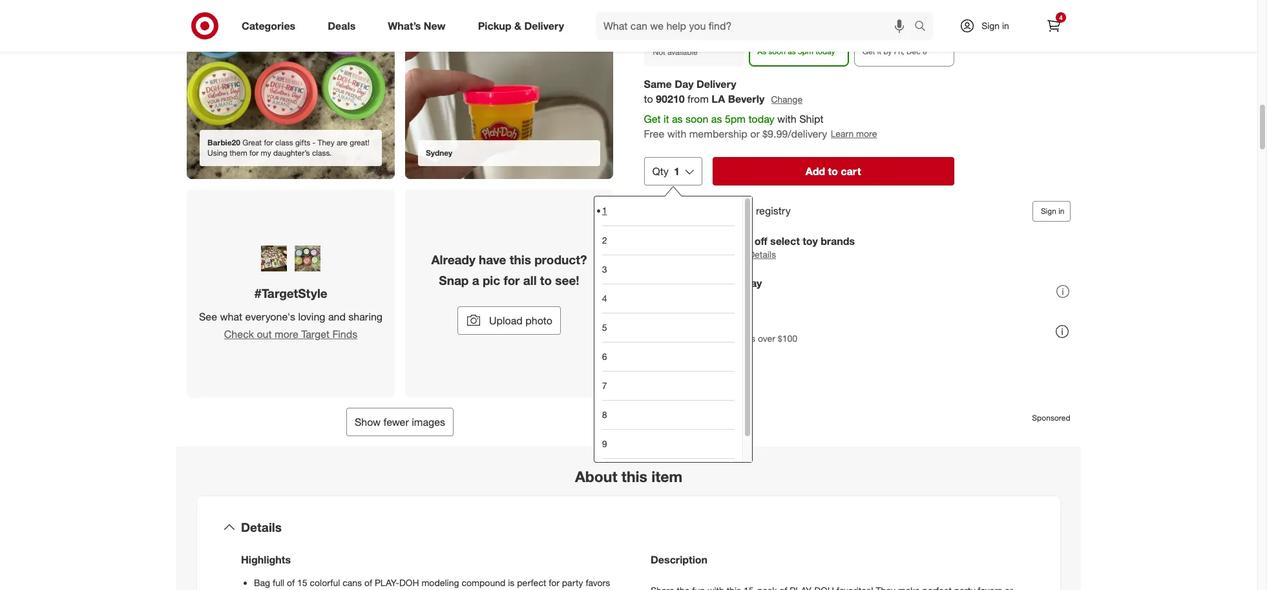 Task type: vqa. For each thing, say whether or not it's contained in the screenshot.
apply on the right of page
no



Task type: describe. For each thing, give the bounding box(es) containing it.
are
[[337, 138, 348, 148]]

&
[[515, 19, 522, 32]]

qty 1
[[653, 165, 680, 178]]

affirm
[[691, 333, 715, 344]]

bag full of 15 colorful cans of play-doh modeling compound is perfect for party favors and school gifts!
[[254, 577, 610, 590]]

snap
[[439, 273, 469, 288]]

cart
[[842, 165, 862, 178]]

add to cart
[[806, 165, 862, 178]]

orders
[[730, 333, 756, 344]]

delivery for pickup & delivery
[[525, 19, 564, 32]]

0 vertical spatial over
[[691, 318, 712, 331]]

1 horizontal spatial as
[[712, 113, 723, 126]]

-
[[313, 138, 316, 148]]

to inside the already have this product? snap a pic for all to see!
[[540, 273, 552, 288]]

membership
[[690, 127, 748, 140]]

0 horizontal spatial in
[[1003, 20, 1010, 31]]

images
[[412, 416, 446, 429]]

0 vertical spatial with
[[778, 113, 797, 126]]

highlights
[[241, 553, 291, 566]]

8 link
[[603, 400, 735, 429]]

show fewer images button
[[346, 408, 454, 437]]

save
[[670, 276, 694, 289]]

sydney
[[426, 148, 453, 158]]

get it as soon as 5pm today with shipt free with membership or $9.99/delivery learn more
[[645, 113, 878, 140]]

15
[[297, 577, 307, 588]]

change
[[772, 94, 803, 105]]

$100
[[779, 333, 798, 344]]

2 of from the left
[[365, 577, 372, 588]]

7 link
[[603, 371, 735, 400]]

pickup & delivery link
[[467, 12, 581, 40]]

create
[[670, 205, 701, 218]]

more inside see what everyone's loving and sharing check out more target finds
[[275, 328, 299, 341]]

select
[[771, 235, 801, 248]]

pickup for &
[[478, 19, 512, 32]]

1 vertical spatial or
[[704, 205, 714, 218]]

fewer
[[384, 416, 409, 429]]

finds
[[333, 328, 358, 341]]

already
[[432, 252, 476, 267]]

colorful
[[310, 577, 340, 588]]

them
[[230, 148, 247, 158]]

deals link
[[317, 12, 372, 40]]

check
[[224, 328, 254, 341]]

9
[[603, 438, 608, 449]]

cans
[[343, 577, 362, 588]]

and inside bag full of 15 colorful cans of play-doh modeling compound is perfect for party favors and school gifts!
[[254, 590, 269, 590]]

buy
[[670, 235, 689, 248]]

about this item
[[575, 468, 683, 486]]

delivery for same day delivery
[[697, 78, 737, 91]]

or inside get it as soon as 5pm today with shipt free with membership or $9.99/delivery learn more
[[751, 127, 760, 140]]

1 vertical spatial 4
[[603, 293, 608, 304]]

#targetstyle preview 1 image
[[261, 246, 287, 271]]

0 vertical spatial sign in
[[982, 20, 1010, 31]]

deals
[[328, 19, 356, 32]]

6
[[603, 351, 608, 362]]

day
[[675, 78, 694, 91]]

0 vertical spatial sign
[[982, 20, 1000, 31]]

is
[[508, 577, 515, 588]]

everyone's
[[245, 310, 295, 323]]

same day delivery
[[645, 78, 737, 91]]

5%
[[697, 276, 713, 289]]

and inside see what everyone's loving and sharing check out more target finds
[[328, 310, 346, 323]]

compound
[[462, 577, 506, 588]]

doh
[[399, 577, 419, 588]]

delivery as soon as 5pm today
[[758, 32, 836, 57]]

sign inside button
[[1042, 206, 1057, 216]]

or inside buy 1, get 1 50% off select toy brands in-store or online ∙ details
[[704, 249, 712, 260]]

bag
[[254, 577, 270, 588]]

shipping
[[863, 32, 906, 45]]

1 horizontal spatial 1
[[675, 165, 680, 178]]

on
[[717, 333, 727, 344]]

check out more target finds link
[[199, 327, 383, 342]]

great
[[243, 138, 262, 148]]

0 horizontal spatial 1
[[603, 205, 608, 216]]

as inside delivery as soon as 5pm today
[[789, 47, 797, 57]]

with
[[670, 333, 688, 344]]

store
[[681, 249, 702, 260]]

1,
[[692, 235, 701, 248]]

modeling
[[422, 577, 459, 588]]

for down great
[[250, 148, 259, 158]]

what
[[220, 310, 243, 323]]

same
[[645, 78, 673, 91]]

manage
[[716, 205, 754, 218]]

pickup not available
[[654, 33, 698, 57]]

details inside buy 1, get 1 50% off select toy brands in-store or online ∙ details
[[749, 249, 777, 260]]

what's
[[388, 19, 421, 32]]

today inside delivery as soon as 5pm today
[[816, 47, 836, 57]]

see
[[199, 310, 217, 323]]

add
[[806, 165, 826, 178]]

sharing
[[349, 310, 383, 323]]

pay over time with affirm on orders over $100
[[670, 318, 798, 344]]

party
[[562, 577, 583, 588]]

image gallery element
[[187, 0, 614, 437]]

product?
[[535, 252, 587, 267]]

more inside get it as soon as 5pm today with shipt free with membership or $9.99/delivery learn more
[[857, 128, 878, 139]]

item
[[652, 468, 683, 486]]

1 link
[[603, 196, 735, 226]]

upload photo
[[489, 314, 553, 327]]

time
[[715, 318, 737, 331]]

5pm inside delivery as soon as 5pm today
[[799, 47, 814, 57]]

to inside add to cart button
[[829, 165, 839, 178]]

show fewer images
[[355, 416, 446, 429]]

gifts!
[[301, 590, 321, 590]]

it inside shipping get it by fri, dec 8
[[878, 47, 882, 57]]

details inside dropdown button
[[241, 520, 282, 535]]

get
[[704, 235, 719, 248]]

for up my
[[264, 138, 273, 148]]

9 link
[[603, 429, 735, 458]]

pickup for not
[[654, 33, 687, 46]]

shipt
[[800, 113, 824, 126]]

day
[[745, 276, 763, 289]]

la
[[712, 93, 726, 106]]



Task type: locate. For each thing, give the bounding box(es) containing it.
1 vertical spatial 8
[[603, 409, 608, 420]]

1 vertical spatial 1
[[603, 205, 608, 216]]

more right out
[[275, 328, 299, 341]]

4 link
[[1040, 12, 1069, 40], [603, 284, 735, 313]]

class
[[275, 138, 293, 148]]

90210
[[657, 93, 685, 106]]

8 down 7 at the bottom
[[603, 409, 608, 420]]

description
[[651, 553, 708, 566]]

photo from sydney, 8 of 10 image
[[405, 0, 614, 179]]

delivery inside "pickup & delivery" link
[[525, 19, 564, 32]]

off
[[755, 235, 768, 248]]

1 right the qty
[[675, 165, 680, 178]]

get left by
[[863, 47, 876, 57]]

school
[[272, 590, 299, 590]]

it up the free
[[664, 113, 670, 126]]

about
[[575, 468, 618, 486]]

5pm inside get it as soon as 5pm today with shipt free with membership or $9.99/delivery learn more
[[726, 113, 746, 126]]

sign in inside button
[[1042, 206, 1065, 216]]

1 horizontal spatial to
[[645, 93, 654, 106]]

2 horizontal spatial 1
[[722, 235, 728, 248]]

or
[[751, 127, 760, 140], [704, 205, 714, 218], [704, 249, 712, 260]]

new
[[424, 19, 446, 32]]

0 horizontal spatial with
[[668, 127, 687, 140]]

barbie20
[[208, 138, 240, 148]]

1 vertical spatial in
[[1059, 206, 1065, 216]]

pic
[[483, 273, 500, 288]]

it inside get it as soon as 5pm today with shipt free with membership or $9.99/delivery learn more
[[664, 113, 670, 126]]

0 vertical spatial 1
[[675, 165, 680, 178]]

play-
[[375, 577, 399, 588]]

0 horizontal spatial get
[[645, 113, 661, 126]]

it
[[878, 47, 882, 57], [664, 113, 670, 126]]

it left by
[[878, 47, 882, 57]]

for left all at the left
[[504, 273, 520, 288]]

4 inside 'link'
[[1060, 14, 1063, 21]]

all
[[523, 273, 537, 288]]

0 vertical spatial in
[[1003, 20, 1010, 31]]

1 vertical spatial pickup
[[654, 33, 687, 46]]

1 vertical spatial sign in
[[1042, 206, 1065, 216]]

over up affirm
[[691, 318, 712, 331]]

1 horizontal spatial pickup
[[654, 33, 687, 46]]

for
[[264, 138, 273, 148], [250, 148, 259, 158], [504, 273, 520, 288], [549, 577, 560, 588]]

photo
[[526, 314, 553, 327]]

1 vertical spatial it
[[664, 113, 670, 126]]

registry
[[757, 205, 791, 218]]

this inside the already have this product? snap a pic for all to see!
[[510, 252, 531, 267]]

by
[[884, 47, 893, 57]]

sign in button
[[1033, 201, 1071, 222]]

1 vertical spatial details
[[241, 520, 282, 535]]

to down same
[[645, 93, 654, 106]]

0 horizontal spatial to
[[540, 273, 552, 288]]

to right all at the left
[[540, 273, 552, 288]]

today left by
[[816, 47, 836, 57]]

2 vertical spatial to
[[540, 273, 552, 288]]

1 vertical spatial get
[[645, 113, 661, 126]]

1 vertical spatial this
[[622, 468, 648, 486]]

create or manage registry
[[670, 205, 791, 218]]

2 horizontal spatial delivery
[[758, 32, 798, 45]]

available
[[668, 47, 698, 57]]

5pm down from la beverly
[[726, 113, 746, 126]]

8 inside shipping get it by fri, dec 8
[[923, 47, 928, 57]]

as
[[789, 47, 797, 57], [673, 113, 683, 126], [712, 113, 723, 126]]

for inside bag full of 15 colorful cans of play-doh modeling compound is perfect for party favors and school gifts!
[[549, 577, 560, 588]]

0 horizontal spatial this
[[510, 252, 531, 267]]

details down buy 1, get 1 50% off select toy brands link
[[749, 249, 777, 260]]

1 vertical spatial today
[[749, 113, 775, 126]]

soon right as
[[769, 47, 786, 57]]

not
[[654, 47, 666, 57]]

soon inside get it as soon as 5pm today with shipt free with membership or $9.99/delivery learn more
[[686, 113, 709, 126]]

2 vertical spatial 1
[[722, 235, 728, 248]]

soon down from
[[686, 113, 709, 126]]

of up school
[[287, 577, 295, 588]]

1 of from the left
[[287, 577, 295, 588]]

from la beverly
[[688, 93, 765, 106]]

pickup inside the pickup not available
[[654, 33, 687, 46]]

8 right "dec"
[[923, 47, 928, 57]]

1 vertical spatial to
[[829, 165, 839, 178]]

or right create
[[704, 205, 714, 218]]

0 vertical spatial it
[[878, 47, 882, 57]]

1 inside buy 1, get 1 50% off select toy brands in-store or online ∙ details
[[722, 235, 728, 248]]

1 horizontal spatial this
[[622, 468, 648, 486]]

#targetstyle
[[254, 286, 328, 301]]

0 horizontal spatial soon
[[686, 113, 709, 126]]

photo from barbie20, 7 of 10 image
[[187, 0, 395, 179]]

this up all at the left
[[510, 252, 531, 267]]

0 vertical spatial pickup
[[478, 19, 512, 32]]

every
[[716, 276, 742, 289]]

over
[[691, 318, 712, 331], [759, 333, 776, 344]]

0 horizontal spatial of
[[287, 577, 295, 588]]

1 horizontal spatial sign
[[1042, 206, 1057, 216]]

free
[[645, 127, 665, 140]]

1 vertical spatial 4 link
[[603, 284, 735, 313]]

1 vertical spatial with
[[668, 127, 687, 140]]

2 horizontal spatial as
[[789, 47, 797, 57]]

0 vertical spatial and
[[328, 310, 346, 323]]

today inside get it as soon as 5pm today with shipt free with membership or $9.99/delivery learn more
[[749, 113, 775, 126]]

this left item
[[622, 468, 648, 486]]

1 vertical spatial 5pm
[[726, 113, 746, 126]]

1 horizontal spatial and
[[328, 310, 346, 323]]

$9.99/delivery
[[763, 127, 828, 140]]

see!
[[556, 273, 580, 288]]

pickup left '&'
[[478, 19, 512, 32]]

get up the free
[[645, 113, 661, 126]]

perfect
[[517, 577, 547, 588]]

1 up '2'
[[603, 205, 608, 216]]

more right learn
[[857, 128, 878, 139]]

1 horizontal spatial 5pm
[[799, 47, 814, 57]]

1 horizontal spatial 4 link
[[1040, 12, 1069, 40]]

1 horizontal spatial with
[[778, 113, 797, 126]]

1 horizontal spatial in
[[1059, 206, 1065, 216]]

pickup
[[478, 19, 512, 32], [654, 33, 687, 46]]

1 horizontal spatial sign in
[[1042, 206, 1065, 216]]

0 horizontal spatial delivery
[[525, 19, 564, 32]]

3
[[603, 264, 608, 275]]

50%
[[731, 235, 752, 248]]

to right "add" on the right top of the page
[[829, 165, 839, 178]]

details button
[[748, 248, 777, 262]]

get inside get it as soon as 5pm today with shipt free with membership or $9.99/delivery learn more
[[645, 113, 661, 126]]

see what everyone's loving and sharing check out more target finds
[[199, 310, 383, 341]]

and up finds in the bottom left of the page
[[328, 310, 346, 323]]

3 link
[[603, 255, 735, 284]]

dec
[[907, 47, 921, 57]]

1 vertical spatial over
[[759, 333, 776, 344]]

for left party
[[549, 577, 560, 588]]

1 horizontal spatial over
[[759, 333, 776, 344]]

in
[[1003, 20, 1010, 31], [1059, 206, 1065, 216]]

as down 90210
[[673, 113, 683, 126]]

2 horizontal spatial to
[[829, 165, 839, 178]]

0 vertical spatial or
[[751, 127, 760, 140]]

0 horizontal spatial 4
[[603, 293, 608, 304]]

0 horizontal spatial more
[[275, 328, 299, 341]]

0 vertical spatial more
[[857, 128, 878, 139]]

today down beverly
[[749, 113, 775, 126]]

already have this product? snap a pic for all to see!
[[432, 252, 587, 288]]

1 vertical spatial sign
[[1042, 206, 1057, 216]]

0 vertical spatial 4 link
[[1040, 12, 1069, 40]]

over left $100
[[759, 333, 776, 344]]

0 horizontal spatial sign in
[[982, 20, 1010, 31]]

with
[[778, 113, 797, 126], [668, 127, 687, 140]]

with right the free
[[668, 127, 687, 140]]

as right as
[[789, 47, 797, 57]]

from
[[688, 93, 709, 106]]

0 vertical spatial to
[[645, 93, 654, 106]]

show
[[355, 416, 381, 429]]

0 horizontal spatial and
[[254, 590, 269, 590]]

target
[[301, 328, 330, 341]]

delivery inside delivery as soon as 5pm today
[[758, 32, 798, 45]]

great for class gifts - they are great! using them for my daughter's class.
[[208, 138, 370, 158]]

0 horizontal spatial sign
[[982, 20, 1000, 31]]

delivery
[[525, 19, 564, 32], [758, 32, 798, 45], [697, 78, 737, 91]]

What can we help you find? suggestions appear below search field
[[596, 12, 918, 40]]

1 vertical spatial soon
[[686, 113, 709, 126]]

today
[[816, 47, 836, 57], [749, 113, 775, 126]]

as
[[758, 47, 767, 57]]

0 vertical spatial get
[[863, 47, 876, 57]]

buy 1, get 1 50% off select toy brands link
[[670, 235, 856, 248]]

0 vertical spatial 4
[[1060, 14, 1063, 21]]

0 horizontal spatial 8
[[603, 409, 608, 420]]

pickup up the not
[[654, 33, 687, 46]]

my
[[261, 148, 271, 158]]

delivery right '&'
[[525, 19, 564, 32]]

5 link
[[603, 313, 735, 342]]

details
[[749, 249, 777, 260], [241, 520, 282, 535]]

0 horizontal spatial 4 link
[[603, 284, 735, 313]]

0 horizontal spatial 5pm
[[726, 113, 746, 126]]

and
[[328, 310, 346, 323], [254, 590, 269, 590]]

full
[[273, 577, 285, 588]]

6 link
[[603, 342, 735, 371]]

of right the cans
[[365, 577, 372, 588]]

and down bag
[[254, 590, 269, 590]]

as up membership
[[712, 113, 723, 126]]

1 horizontal spatial soon
[[769, 47, 786, 57]]

soon inside delivery as soon as 5pm today
[[769, 47, 786, 57]]

1 vertical spatial more
[[275, 328, 299, 341]]

in inside button
[[1059, 206, 1065, 216]]

they
[[318, 138, 335, 148]]

pay
[[670, 318, 688, 331]]

8
[[923, 47, 928, 57], [603, 409, 608, 420]]

out
[[257, 328, 272, 341]]

upload
[[489, 314, 523, 327]]

1 horizontal spatial delivery
[[697, 78, 737, 91]]

0 horizontal spatial details
[[241, 520, 282, 535]]

1 horizontal spatial more
[[857, 128, 878, 139]]

more
[[857, 128, 878, 139], [275, 328, 299, 341]]

0 vertical spatial today
[[816, 47, 836, 57]]

details button
[[208, 507, 1051, 548]]

5pm right as
[[799, 47, 814, 57]]

for inside the already have this product? snap a pic for all to see!
[[504, 273, 520, 288]]

1 horizontal spatial 8
[[923, 47, 928, 57]]

favors
[[586, 577, 610, 588]]

sponsored
[[1033, 413, 1071, 423]]

0 horizontal spatial it
[[664, 113, 670, 126]]

have
[[479, 252, 507, 267]]

toy
[[803, 235, 819, 248]]

1 up the online
[[722, 235, 728, 248]]

0 horizontal spatial today
[[749, 113, 775, 126]]

1 vertical spatial and
[[254, 590, 269, 590]]

0 horizontal spatial over
[[691, 318, 712, 331]]

to 90210
[[645, 93, 685, 106]]

get inside shipping get it by fri, dec 8
[[863, 47, 876, 57]]

with up the $9.99/delivery
[[778, 113, 797, 126]]

details up highlights
[[241, 520, 282, 535]]

0 vertical spatial soon
[[769, 47, 786, 57]]

0 horizontal spatial pickup
[[478, 19, 512, 32]]

#targetstyle preview 2 image
[[295, 246, 321, 271]]

1 horizontal spatial today
[[816, 47, 836, 57]]

1 horizontal spatial it
[[878, 47, 882, 57]]

0 vertical spatial 8
[[923, 47, 928, 57]]

1 horizontal spatial details
[[749, 249, 777, 260]]

learn more button
[[831, 127, 878, 142]]

a
[[472, 273, 479, 288]]

or down beverly
[[751, 127, 760, 140]]

loving
[[298, 310, 326, 323]]

delivery up la
[[697, 78, 737, 91]]

delivery up as
[[758, 32, 798, 45]]

class.
[[312, 148, 332, 158]]

1 horizontal spatial of
[[365, 577, 372, 588]]

0 vertical spatial 5pm
[[799, 47, 814, 57]]

great!
[[350, 138, 370, 148]]

0 horizontal spatial as
[[673, 113, 683, 126]]

qty
[[653, 165, 669, 178]]

7
[[603, 380, 608, 391]]

or down get
[[704, 249, 712, 260]]

2 vertical spatial or
[[704, 249, 712, 260]]

1 horizontal spatial get
[[863, 47, 876, 57]]

0 vertical spatial details
[[749, 249, 777, 260]]

1 horizontal spatial 4
[[1060, 14, 1063, 21]]

0 vertical spatial this
[[510, 252, 531, 267]]



